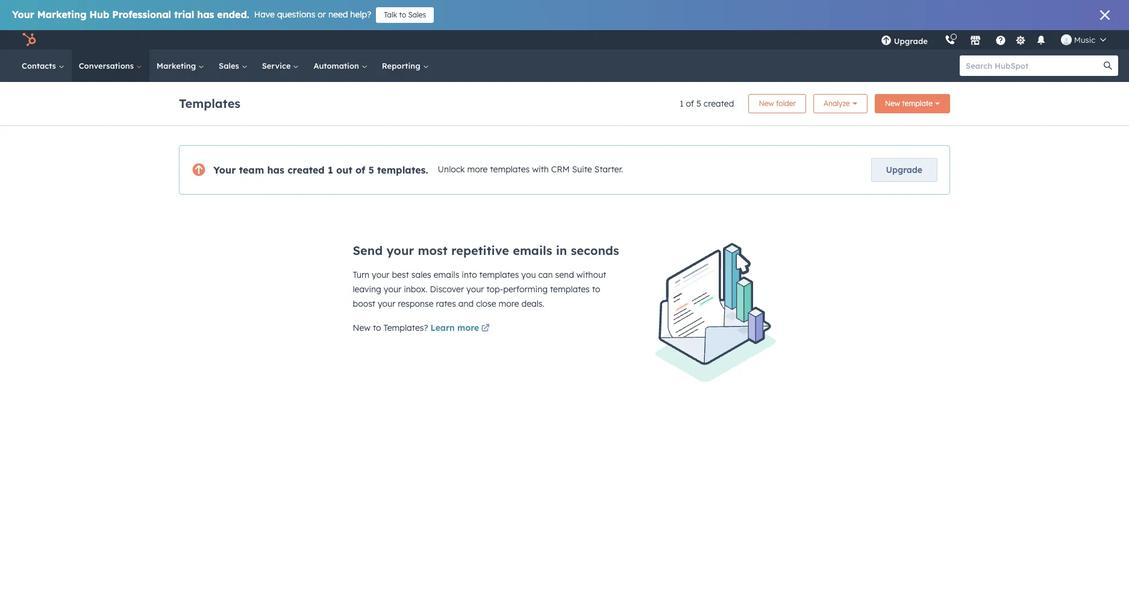 Task type: locate. For each thing, give the bounding box(es) containing it.
hubspot image
[[22, 33, 36, 47]]

turn
[[353, 269, 370, 280]]

analyze
[[824, 99, 850, 108]]

your for your team has created 1 out of 5 templates.
[[213, 164, 236, 176]]

templates
[[490, 164, 530, 175], [480, 269, 519, 280], [550, 284, 590, 295]]

learn more
[[431, 322, 479, 333]]

0 horizontal spatial created
[[288, 164, 325, 176]]

your down into
[[467, 284, 484, 295]]

marketing
[[37, 8, 87, 20], [157, 61, 198, 71]]

1
[[680, 98, 684, 109], [328, 164, 333, 176]]

conversations link
[[72, 49, 149, 82]]

new folder button
[[749, 94, 806, 113]]

0 vertical spatial of
[[686, 98, 694, 109]]

1 vertical spatial 5
[[369, 164, 374, 176]]

1 vertical spatial has
[[267, 164, 285, 176]]

to right the talk
[[399, 10, 406, 19]]

service
[[262, 61, 293, 71]]

learn more link
[[431, 322, 492, 336]]

1 vertical spatial sales
[[219, 61, 242, 71]]

templates down send
[[550, 284, 590, 295]]

talk
[[384, 10, 397, 19]]

menu containing music
[[873, 30, 1115, 49]]

more for unlock more templates with crm suite starter.
[[467, 164, 488, 175]]

new down boost at the left
[[353, 322, 371, 333]]

created
[[704, 98, 734, 109], [288, 164, 325, 176]]

new folder
[[759, 99, 796, 108]]

upgrade image
[[881, 36, 892, 46]]

emails inside turn your best sales emails into templates you can send without leaving your inbox. discover your top-performing templates to boost your response rates and close more deals.
[[434, 269, 460, 280]]

top-
[[487, 284, 503, 295]]

1 vertical spatial your
[[213, 164, 236, 176]]

to inside turn your best sales emails into templates you can send without leaving your inbox. discover your top-performing templates to boost your response rates and close more deals.
[[592, 284, 601, 295]]

emails for into
[[434, 269, 460, 280]]

1 vertical spatial more
[[499, 298, 519, 309]]

5
[[697, 98, 702, 109], [369, 164, 374, 176]]

to down without
[[592, 284, 601, 295]]

more inside turn your best sales emails into templates you can send without leaving your inbox. discover your top-performing templates to boost your response rates and close more deals.
[[499, 298, 519, 309]]

0 horizontal spatial 5
[[369, 164, 374, 176]]

1 horizontal spatial 5
[[697, 98, 702, 109]]

more
[[467, 164, 488, 175], [499, 298, 519, 309], [458, 322, 479, 333]]

1 horizontal spatial of
[[686, 98, 694, 109]]

talk to sales
[[384, 10, 426, 19]]

1 vertical spatial emails
[[434, 269, 460, 280]]

0 vertical spatial upgrade
[[894, 36, 928, 46]]

2 horizontal spatial to
[[592, 284, 601, 295]]

your team has created 1 out of 5 templates.
[[213, 164, 428, 176]]

sales inside "button"
[[408, 10, 426, 19]]

emails up 'you'
[[513, 243, 552, 258]]

0 vertical spatial marketing
[[37, 8, 87, 20]]

close image
[[1101, 10, 1110, 20]]

marketplaces button
[[963, 30, 988, 49]]

1 horizontal spatial 1
[[680, 98, 684, 109]]

emails
[[513, 243, 552, 258], [434, 269, 460, 280]]

your
[[387, 243, 414, 258], [372, 269, 390, 280], [384, 284, 402, 295], [467, 284, 484, 295], [378, 298, 396, 309]]

1 vertical spatial upgrade
[[886, 165, 923, 175]]

more right "unlock"
[[467, 164, 488, 175]]

your right turn
[[372, 269, 390, 280]]

new left template
[[885, 99, 900, 108]]

link opens in a new window image
[[481, 322, 490, 336]]

0 horizontal spatial new
[[353, 322, 371, 333]]

0 horizontal spatial has
[[197, 8, 214, 20]]

to for templates?
[[373, 322, 381, 333]]

best
[[392, 269, 409, 280]]

templates up top-
[[480, 269, 519, 280]]

has
[[197, 8, 214, 20], [267, 164, 285, 176]]

1 horizontal spatial to
[[399, 10, 406, 19]]

1 horizontal spatial emails
[[513, 243, 552, 258]]

more down top-
[[499, 298, 519, 309]]

new
[[759, 99, 774, 108], [885, 99, 900, 108], [353, 322, 371, 333]]

new template button
[[875, 94, 950, 113]]

have
[[254, 9, 275, 20]]

marketing left hub
[[37, 8, 87, 20]]

0 horizontal spatial of
[[356, 164, 365, 176]]

of
[[686, 98, 694, 109], [356, 164, 365, 176]]

0 horizontal spatial sales
[[219, 61, 242, 71]]

1 horizontal spatial sales
[[408, 10, 426, 19]]

your
[[12, 8, 34, 20], [213, 164, 236, 176]]

1 vertical spatial marketing
[[157, 61, 198, 71]]

0 vertical spatial has
[[197, 8, 214, 20]]

emails up "discover"
[[434, 269, 460, 280]]

you
[[522, 269, 536, 280]]

2 vertical spatial to
[[373, 322, 381, 333]]

0 vertical spatial emails
[[513, 243, 552, 258]]

has right 'team'
[[267, 164, 285, 176]]

marketplaces image
[[970, 36, 981, 46]]

your left 'team'
[[213, 164, 236, 176]]

inbox.
[[404, 284, 428, 295]]

created left out
[[288, 164, 325, 176]]

5 inside templates banner
[[697, 98, 702, 109]]

menu
[[873, 30, 1115, 49]]

templates left the with
[[490, 164, 530, 175]]

most
[[418, 243, 448, 258]]

contacts link
[[14, 49, 72, 82]]

your up "hubspot" image
[[12, 8, 34, 20]]

1 horizontal spatial created
[[704, 98, 734, 109]]

send your most repetitive emails in seconds
[[353, 243, 619, 258]]

new for new folder
[[759, 99, 774, 108]]

0 horizontal spatial emails
[[434, 269, 460, 280]]

templates
[[179, 96, 241, 111]]

automation
[[314, 61, 361, 71]]

and
[[459, 298, 474, 309]]

1 vertical spatial created
[[288, 164, 325, 176]]

menu item
[[937, 30, 939, 49]]

2 vertical spatial templates
[[550, 284, 590, 295]]

unlock
[[438, 164, 465, 175]]

settings image
[[1016, 35, 1027, 46]]

0 horizontal spatial to
[[373, 322, 381, 333]]

created inside templates banner
[[704, 98, 734, 109]]

2 vertical spatial more
[[458, 322, 479, 333]]

new left folder
[[759, 99, 774, 108]]

to for sales
[[399, 10, 406, 19]]

0 horizontal spatial 1
[[328, 164, 333, 176]]

1 vertical spatial of
[[356, 164, 365, 176]]

created for has
[[288, 164, 325, 176]]

more left link opens in a new window image
[[458, 322, 479, 333]]

music
[[1075, 35, 1096, 45]]

greg robinson image
[[1061, 34, 1072, 45]]

1 vertical spatial to
[[592, 284, 601, 295]]

1 of 5 created
[[680, 98, 734, 109]]

response
[[398, 298, 434, 309]]

0 vertical spatial more
[[467, 164, 488, 175]]

1 vertical spatial templates
[[480, 269, 519, 280]]

reporting link
[[375, 49, 436, 82]]

new inside button
[[759, 99, 774, 108]]

sales up templates
[[219, 61, 242, 71]]

sales
[[412, 269, 431, 280]]

to inside "button"
[[399, 10, 406, 19]]

1 inside templates banner
[[680, 98, 684, 109]]

with
[[532, 164, 549, 175]]

1 horizontal spatial your
[[213, 164, 236, 176]]

rates
[[436, 298, 456, 309]]

need
[[328, 9, 348, 20]]

new for new to templates?
[[353, 322, 371, 333]]

sales link
[[212, 49, 255, 82]]

marketing up templates
[[157, 61, 198, 71]]

settings link
[[1014, 33, 1029, 46]]

2 horizontal spatial new
[[885, 99, 900, 108]]

to
[[399, 10, 406, 19], [592, 284, 601, 295], [373, 322, 381, 333]]

new inside 'popup button'
[[885, 99, 900, 108]]

0 vertical spatial 1
[[680, 98, 684, 109]]

sales right the talk
[[408, 10, 426, 19]]

upgrade
[[894, 36, 928, 46], [886, 165, 923, 175]]

0 horizontal spatial your
[[12, 8, 34, 20]]

leaving
[[353, 284, 381, 295]]

0 vertical spatial to
[[399, 10, 406, 19]]

sales
[[408, 10, 426, 19], [219, 61, 242, 71]]

professional
[[112, 8, 171, 20]]

new to templates?
[[353, 322, 428, 333]]

notifications image
[[1036, 36, 1047, 46]]

templates.
[[377, 164, 428, 176]]

music button
[[1054, 30, 1114, 49]]

more for learn more
[[458, 322, 479, 333]]

created left new folder button
[[704, 98, 734, 109]]

0 vertical spatial 5
[[697, 98, 702, 109]]

starter.
[[595, 164, 623, 175]]

trial
[[174, 8, 194, 20]]

repetitive
[[451, 243, 509, 258]]

1 vertical spatial 1
[[328, 164, 333, 176]]

has right 'trial'
[[197, 8, 214, 20]]

to down boost at the left
[[373, 322, 381, 333]]

new for new template
[[885, 99, 900, 108]]

0 vertical spatial sales
[[408, 10, 426, 19]]

0 vertical spatial your
[[12, 8, 34, 20]]

hubspot link
[[14, 33, 45, 47]]

0 vertical spatial created
[[704, 98, 734, 109]]

contacts
[[22, 61, 58, 71]]

1 horizontal spatial new
[[759, 99, 774, 108]]



Task type: describe. For each thing, give the bounding box(es) containing it.
conversations
[[79, 61, 136, 71]]

deals.
[[522, 298, 545, 309]]

folder
[[776, 99, 796, 108]]

reporting
[[382, 61, 423, 71]]

template
[[902, 99, 933, 108]]

boost
[[353, 298, 376, 309]]

1 horizontal spatial has
[[267, 164, 285, 176]]

templates?
[[384, 322, 428, 333]]

calling icon image
[[945, 35, 956, 46]]

automation link
[[306, 49, 375, 82]]

seconds
[[571, 243, 619, 258]]

marketing link
[[149, 49, 212, 82]]

help image
[[996, 36, 1006, 46]]

into
[[462, 269, 477, 280]]

your up best
[[387, 243, 414, 258]]

new template
[[885, 99, 933, 108]]

notifications button
[[1031, 30, 1052, 49]]

or
[[318, 9, 326, 20]]

your for your marketing hub professional trial has ended. have questions or need help?
[[12, 8, 34, 20]]

questions
[[277, 9, 315, 20]]

your down best
[[384, 284, 402, 295]]

performing
[[503, 284, 548, 295]]

help button
[[991, 30, 1011, 49]]

send
[[353, 243, 383, 258]]

your right boost at the left
[[378, 298, 396, 309]]

search button
[[1098, 55, 1119, 76]]

talk to sales button
[[376, 7, 434, 23]]

suite
[[572, 164, 592, 175]]

upgrade link
[[871, 158, 938, 182]]

link opens in a new window image
[[481, 324, 490, 333]]

out
[[336, 164, 353, 176]]

0 vertical spatial templates
[[490, 164, 530, 175]]

your marketing hub professional trial has ended. have questions or need help?
[[12, 8, 371, 20]]

turn your best sales emails into templates you can send without leaving your inbox. discover your top-performing templates to boost your response rates and close more deals.
[[353, 269, 607, 309]]

send
[[555, 269, 574, 280]]

crm
[[551, 164, 570, 175]]

unlock more templates with crm suite starter.
[[438, 164, 623, 175]]

team
[[239, 164, 264, 176]]

without
[[577, 269, 607, 280]]

created for 5
[[704, 98, 734, 109]]

discover
[[430, 284, 464, 295]]

ended.
[[217, 8, 249, 20]]

learn
[[431, 322, 455, 333]]

Search HubSpot search field
[[960, 55, 1108, 76]]

hub
[[90, 8, 109, 20]]

service link
[[255, 49, 306, 82]]

0 horizontal spatial marketing
[[37, 8, 87, 20]]

calling icon button
[[940, 32, 961, 48]]

close
[[476, 298, 496, 309]]

in
[[556, 243, 567, 258]]

of inside templates banner
[[686, 98, 694, 109]]

emails for in
[[513, 243, 552, 258]]

search image
[[1104, 61, 1113, 70]]

help?
[[350, 9, 371, 20]]

1 horizontal spatial marketing
[[157, 61, 198, 71]]

analyze button
[[814, 94, 868, 113]]

upgrade inside the upgrade link
[[886, 165, 923, 175]]

can
[[539, 269, 553, 280]]

templates banner
[[179, 90, 950, 113]]



Task type: vqa. For each thing, say whether or not it's contained in the screenshot.
TO to the left
yes



